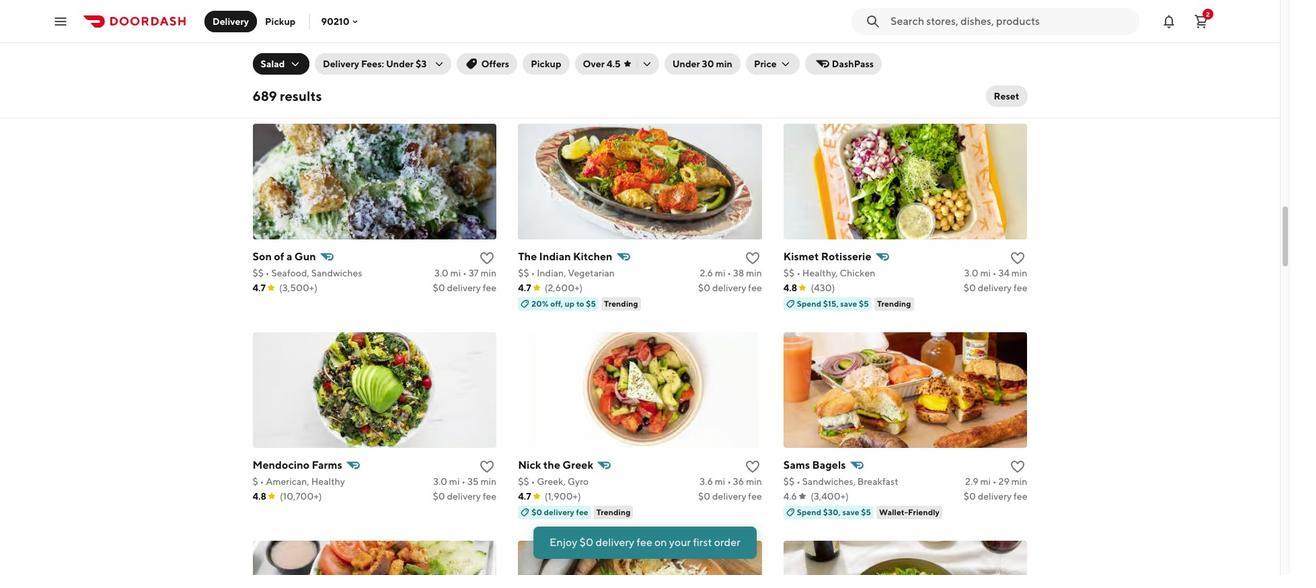 Task type: describe. For each thing, give the bounding box(es) containing it.
mendocino
[[253, 459, 310, 471]]

trending for kismet rotisserie
[[877, 298, 911, 309]]

notification bell image
[[1161, 13, 1177, 29]]

$ • american, healthy
[[253, 476, 345, 487]]

4.7 for a
[[253, 282, 266, 293]]

offers
[[481, 59, 509, 69]]

click to add this store to your saved list image for sams bagels
[[1010, 459, 1026, 475]]

$​0 delivery fee for chin chin
[[433, 74, 497, 85]]

click to add this store to your saved list image for kismet rotisserie
[[1010, 250, 1026, 266]]

click to add this store to your saved list image for chin chin
[[479, 41, 495, 58]]

price button
[[746, 53, 800, 75]]

$​0 for sushi 101
[[964, 74, 976, 85]]

0 horizontal spatial $0
[[532, 507, 542, 517]]

$$ for the indian kitchen
[[518, 267, 529, 278]]

offers button
[[457, 53, 517, 75]]

$​0 delivery fee for son of a gun
[[433, 282, 497, 293]]

click to add this store to your saved list image for son of a gun
[[479, 250, 495, 266]]

1 horizontal spatial pickup button
[[523, 53, 569, 75]]

$​0 for salad farm
[[698, 74, 711, 85]]

mi for son of a gun
[[450, 267, 461, 278]]

up
[[565, 298, 575, 309]]

the indian kitchen
[[518, 250, 613, 263]]

enjoy $0 delivery fee on your first order
[[550, 536, 741, 549]]

$​0 delivery fee for mendocino farms
[[433, 491, 497, 502]]

fee for sushi 101
[[1014, 74, 1028, 85]]

38
[[733, 267, 744, 278]]

vegetarian
[[568, 267, 615, 278]]

greek
[[563, 459, 593, 471]]

greek,
[[537, 476, 566, 487]]

1 vertical spatial sandwiches
[[311, 267, 362, 278]]

$$ for sams bagels
[[784, 476, 795, 487]]

$10
[[331, 90, 345, 100]]

fees:
[[361, 59, 384, 69]]

click to add this store to your saved list image for nick the greek
[[745, 459, 761, 475]]

$​0 for mendocino farms
[[433, 491, 445, 502]]

gun
[[294, 250, 316, 263]]

chinese
[[306, 59, 342, 70]]

min for chin chin
[[481, 59, 497, 70]]

$​0 for the indian kitchen
[[698, 282, 711, 293]]

sponsored for salad
[[518, 59, 564, 70]]

3 items, open order cart image
[[1193, 13, 1209, 29]]

bagels
[[812, 459, 846, 471]]

2 button
[[1188, 8, 1215, 35]]

$$ for kismet rotisserie
[[784, 267, 795, 278]]

to
[[576, 298, 584, 309]]

$​0 for sams bagels
[[964, 491, 976, 502]]

$​0 for kismet rotisserie
[[964, 282, 976, 293]]

friendly
[[908, 507, 940, 517]]

kitchen
[[573, 250, 613, 263]]

90210 button
[[321, 16, 360, 27]]

chicken
[[840, 267, 875, 278]]

(3,400+)
[[811, 491, 849, 502]]

$​0 delivery fee for the indian kitchen
[[698, 282, 762, 293]]

delivery for delivery fees: under $3
[[323, 59, 359, 69]]

sushi
[[784, 41, 811, 54]]

2
[[1206, 10, 1210, 18]]

689 results
[[253, 88, 322, 104]]

$5 for sams bagels
[[861, 507, 871, 517]]

(1,900+)
[[545, 491, 581, 502]]

min for nick the greek
[[746, 476, 762, 487]]

min for sams bagels
[[1012, 476, 1028, 487]]

0 vertical spatial save
[[312, 90, 329, 100]]

of
[[274, 250, 284, 263]]

delivery for salad farm
[[712, 74, 746, 85]]

chin chin
[[253, 41, 303, 54]]

3.0 mi • 35 min
[[433, 476, 497, 487]]

$15,
[[823, 298, 839, 309]]

sponsored for chin
[[253, 59, 299, 70]]

3.6 mi • 36 min
[[700, 476, 762, 487]]

4.2
[[700, 59, 713, 70]]

$$ • seafood, sandwiches
[[253, 267, 362, 278]]

on
[[655, 536, 667, 549]]

farm
[[548, 41, 573, 54]]

healthy,
[[802, 267, 838, 278]]

salad button
[[253, 53, 309, 75]]

2 chin from the left
[[279, 41, 303, 54]]

dashpass
[[832, 59, 874, 69]]

20% off, up to $5
[[532, 298, 596, 309]]

mi for chin chin
[[450, 59, 460, 70]]

spend $30, save $5
[[797, 507, 871, 517]]

indian,
[[537, 267, 566, 278]]

36
[[733, 476, 744, 487]]

spend for sams
[[797, 507, 822, 517]]

33
[[468, 59, 479, 70]]

indian
[[539, 250, 571, 263]]

$60,
[[292, 90, 310, 100]]

sponsored • sandwiches
[[518, 59, 623, 70]]

min inside under 30 min button
[[716, 59, 732, 69]]

mi for salad farm
[[715, 59, 725, 70]]

0 vertical spatial pickup button
[[257, 10, 304, 32]]

nick the greek
[[518, 459, 593, 471]]

3.0 for mendocino farms
[[433, 476, 447, 487]]

under 30 min button
[[664, 53, 741, 75]]

4.6
[[784, 491, 797, 502]]

spend $15, save $5
[[797, 298, 869, 309]]

35
[[467, 476, 479, 487]]

$​0 delivery fee for kismet rotisserie
[[964, 282, 1028, 293]]

farms
[[312, 459, 342, 471]]

sandwiches,
[[802, 476, 856, 487]]

(10,700+)
[[280, 491, 322, 502]]

(2,600+)
[[545, 282, 583, 293]]

delivery for delivery
[[213, 16, 249, 27]]

mi for mendocino farms
[[449, 476, 460, 487]]

delivery for chin chin
[[447, 74, 481, 85]]

4.7 down the sushi
[[784, 74, 797, 85]]

sams bagels
[[784, 459, 846, 471]]

save for kismet rotisserie
[[840, 298, 857, 309]]

4.7 for kitchen
[[518, 282, 531, 293]]

34 for kismet rotisserie
[[999, 267, 1010, 278]]

2.6 mi • 38 min
[[700, 267, 762, 278]]

4.7 left (1,100+)
[[518, 74, 531, 85]]

fee for chin chin
[[483, 74, 497, 85]]

delivery button
[[204, 10, 257, 32]]

101
[[813, 41, 829, 54]]

a
[[286, 250, 292, 263]]

4.5 inside button
[[607, 59, 621, 69]]

kismet
[[784, 250, 819, 263]]

reset button
[[986, 85, 1028, 107]]

the
[[518, 250, 537, 263]]



Task type: locate. For each thing, give the bounding box(es) containing it.
fee down 3.0 mi • 37 min
[[483, 282, 497, 293]]

click to add this store to your saved list image
[[479, 250, 495, 266], [745, 250, 761, 266], [1010, 250, 1026, 266], [479, 459, 495, 475], [1010, 459, 1026, 475]]

click to add this store to your saved list image for sushi 101
[[1010, 41, 1026, 58]]

fee down 3.0 mi • 34 min
[[1014, 282, 1028, 293]]

fee down 2.9 mi • 29 min
[[1014, 491, 1028, 502]]

sushi 101
[[784, 41, 829, 54]]

click to add this store to your saved list image for salad farm
[[745, 41, 761, 58]]

sams
[[784, 459, 810, 471]]

$$ down son
[[253, 267, 264, 278]]

4.8
[[784, 282, 797, 293], [253, 491, 266, 502]]

trending right spend $15, save $5
[[877, 298, 911, 309]]

delivery inside delivery button
[[213, 16, 249, 27]]

sponsored down salad farm
[[518, 59, 564, 70]]

pickup button left over
[[523, 53, 569, 75]]

1 horizontal spatial 34
[[999, 267, 1010, 278]]

salad farm
[[518, 41, 573, 54]]

delivery for kismet rotisserie
[[978, 282, 1012, 293]]

0 vertical spatial pickup
[[265, 16, 296, 27]]

enjoy
[[550, 536, 577, 549]]

delivery for the indian kitchen
[[712, 282, 746, 293]]

american,
[[266, 476, 309, 487]]

4.8 left (430)
[[784, 282, 797, 293]]

0 horizontal spatial under
[[386, 59, 414, 69]]

$​0 delivery fee down 1.9 mi • 33 min
[[433, 74, 497, 85]]

dashpass button
[[805, 53, 882, 75]]

1 horizontal spatial sandwiches
[[572, 59, 623, 70]]

delivery down 2.9 mi • 29 min
[[978, 491, 1012, 502]]

trending right to
[[604, 298, 638, 309]]

0 horizontal spatial chin
[[253, 41, 277, 54]]

0 horizontal spatial 4.8
[[253, 491, 266, 502]]

$0 down the greek,
[[532, 507, 542, 517]]

reset
[[994, 91, 1019, 102]]

30
[[702, 59, 714, 69]]

fee down 3.6 mi • 36 min
[[748, 491, 762, 502]]

under left 30
[[672, 59, 700, 69]]

1 horizontal spatial pickup
[[531, 59, 561, 69]]

4.8 for kismet rotisserie
[[784, 282, 797, 293]]

1 horizontal spatial delivery
[[323, 59, 359, 69]]

delivery down 3.0 mi • 34 min
[[978, 282, 1012, 293]]

open menu image
[[52, 13, 69, 29]]

seafood,
[[271, 267, 309, 278]]

click to add this store to your saved list image
[[479, 41, 495, 58], [745, 41, 761, 58], [1010, 41, 1026, 58], [745, 459, 761, 475]]

fee for the indian kitchen
[[748, 282, 762, 293]]

$0 right enjoy at left bottom
[[580, 536, 594, 549]]

fee for sams bagels
[[1014, 491, 1028, 502]]

spend down (430)
[[797, 298, 822, 309]]

delivery for sushi 101
[[978, 74, 1012, 85]]

click to add this store to your saved list image up 3.0 mi • 34 min
[[1010, 250, 1026, 266]]

1 horizontal spatial under
[[672, 59, 700, 69]]

click to add this store to your saved list image up 3.0 mi • 37 min
[[479, 250, 495, 266]]

$​0 for nick the greek
[[698, 491, 711, 502]]

fee down price at the right
[[748, 74, 762, 85]]

1.9 mi • 33 min
[[436, 59, 497, 70]]

4.8 down $
[[253, 491, 266, 502]]

$$ up 4.6
[[784, 476, 795, 487]]

trending up enjoy $0 delivery fee on your first order on the bottom of the page
[[597, 507, 631, 517]]

4.5 up 689 at the left top of the page
[[253, 74, 266, 85]]

2.9
[[965, 476, 979, 487]]

4.2 mi • 34 min
[[700, 59, 762, 70]]

$​0 for chin chin
[[433, 74, 445, 85]]

0 vertical spatial 4.5
[[607, 59, 621, 69]]

$0 delivery fee
[[532, 507, 588, 517]]

0 horizontal spatial delivery
[[213, 16, 249, 27]]

1 vertical spatial 34
[[999, 267, 1010, 278]]

salad for salad
[[261, 59, 285, 69]]

salad
[[518, 41, 546, 54], [261, 59, 285, 69]]

min for the indian kitchen
[[746, 267, 762, 278]]

$$
[[784, 59, 795, 70], [253, 267, 264, 278], [518, 267, 529, 278], [784, 267, 795, 278], [518, 476, 529, 487], [784, 476, 795, 487]]

Store search: begin typing to search for stores available on DoorDash text field
[[891, 14, 1131, 29]]

0 vertical spatial sandwiches
[[572, 59, 623, 70]]

min for salad farm
[[746, 59, 762, 70]]

delivery down 4.2 mi • 34 min
[[712, 74, 746, 85]]

pickup button
[[257, 10, 304, 32], [523, 53, 569, 75]]

0 vertical spatial 4.8
[[784, 282, 797, 293]]

1 horizontal spatial $0
[[580, 536, 594, 549]]

under inside under 30 min button
[[672, 59, 700, 69]]

spend left $60,
[[266, 90, 291, 100]]

2 sponsored from the left
[[518, 59, 564, 70]]

delivery down 1.9 mi • 33 min
[[447, 74, 481, 85]]

(3,500+)
[[279, 282, 317, 293]]

pickup down salad farm
[[531, 59, 561, 69]]

(3,900+)
[[280, 74, 318, 85]]

$$ down kismet
[[784, 267, 795, 278]]

save for sams bagels
[[842, 507, 859, 517]]

1 under from the left
[[386, 59, 414, 69]]

fee down 3.0 mi • 35 min
[[483, 491, 497, 502]]

price
[[754, 59, 777, 69]]

mi for sams bagels
[[980, 476, 991, 487]]

1 vertical spatial salad
[[261, 59, 285, 69]]

mendocino farms
[[253, 459, 342, 471]]

asian
[[836, 59, 860, 70]]

0 horizontal spatial sponsored
[[253, 59, 299, 70]]

nick
[[518, 459, 541, 471]]

sandwiches
[[572, 59, 623, 70], [311, 267, 362, 278]]

0 horizontal spatial 4.5
[[253, 74, 266, 85]]

4.7 for greek
[[518, 491, 531, 502]]

$​0 delivery fee down 3.0 mi • 37 min
[[433, 282, 497, 293]]

$
[[253, 476, 258, 487]]

save right "$30,"
[[842, 507, 859, 517]]

over 4.5
[[583, 59, 621, 69]]

1 vertical spatial pickup
[[531, 59, 561, 69]]

$​0 delivery fee for salad farm
[[698, 74, 762, 85]]

1 horizontal spatial chin
[[279, 41, 303, 54]]

delivery down '2.6 mi • 38 min'
[[712, 282, 746, 293]]

2 vertical spatial spend
[[797, 507, 822, 517]]

(5,800+)
[[810, 74, 849, 85]]

delivery down 3.0 mi • 37 min
[[447, 282, 481, 293]]

your
[[669, 536, 691, 549]]

under left $3 on the top of page
[[386, 59, 414, 69]]

$​0 delivery fee for sams bagels
[[964, 491, 1028, 502]]

salad left farm
[[518, 41, 546, 54]]

sandwiches up (1,100+)
[[572, 59, 623, 70]]

$​0 delivery fee down 3.6 mi • 36 min
[[698, 491, 762, 502]]

min for mendocino farms
[[481, 476, 497, 487]]

(1,100+)
[[545, 74, 579, 85]]

1 sponsored from the left
[[253, 59, 299, 70]]

healthy
[[311, 476, 345, 487]]

delivery
[[213, 16, 249, 27], [323, 59, 359, 69]]

$$ down the the
[[518, 267, 529, 278]]

4.7 down son
[[253, 282, 266, 293]]

rotisserie
[[821, 250, 871, 263]]

0 horizontal spatial pickup
[[265, 16, 296, 27]]

fee for son of a gun
[[483, 282, 497, 293]]

first
[[693, 536, 712, 549]]

$​0 delivery fee for sushi 101
[[964, 74, 1028, 85]]

delivery for son of a gun
[[447, 282, 481, 293]]

0 horizontal spatial pickup button
[[257, 10, 304, 32]]

34 for salad farm
[[733, 59, 744, 70]]

delivery up the reset button
[[978, 74, 1012, 85]]

fee
[[483, 74, 497, 85], [748, 74, 762, 85], [1014, 74, 1028, 85], [483, 282, 497, 293], [748, 282, 762, 293], [1014, 282, 1028, 293], [483, 491, 497, 502], [748, 491, 762, 502], [1014, 491, 1028, 502], [576, 507, 588, 517], [637, 536, 652, 549]]

$$ for nick the greek
[[518, 476, 529, 487]]

0 vertical spatial salad
[[518, 41, 546, 54]]

save right $15,
[[840, 298, 857, 309]]

spend $60, save $10
[[266, 90, 345, 100]]

0 vertical spatial 34
[[733, 59, 744, 70]]

3.0 for kismet rotisserie
[[964, 267, 979, 278]]

fee down (1,900+)
[[576, 507, 588, 517]]

2.6
[[700, 267, 713, 278]]

delivery for sams bagels
[[978, 491, 1012, 502]]

spend left "$30,"
[[797, 507, 822, 517]]

1 horizontal spatial 4.8
[[784, 282, 797, 293]]

click to add this store to your saved list image up price at the right
[[745, 41, 761, 58]]

salad down chin chin
[[261, 59, 285, 69]]

1 vertical spatial delivery
[[323, 59, 359, 69]]

wallet-friendly
[[879, 507, 940, 517]]

$​0 delivery fee down 3.0 mi • 35 min
[[433, 491, 497, 502]]

689
[[253, 88, 277, 104]]

1 vertical spatial 4.8
[[253, 491, 266, 502]]

4.8 for mendocino farms
[[253, 491, 266, 502]]

click to add this store to your saved list image up '2.6 mi • 38 min'
[[745, 250, 761, 266]]

4.5 right over
[[607, 59, 621, 69]]

$$ • pickup, asian
[[784, 59, 860, 70]]

$​0 delivery fee down '2.6 mi • 38 min'
[[698, 282, 762, 293]]

delivery for nick the greek
[[712, 491, 746, 502]]

3.0 mi • 34 min
[[964, 267, 1028, 278]]

son
[[253, 250, 272, 263]]

mi for nick the greek
[[715, 476, 725, 487]]

off,
[[550, 298, 563, 309]]

3.0 for son of a gun
[[434, 267, 449, 278]]

1 horizontal spatial sponsored
[[518, 59, 564, 70]]

salad for salad farm
[[518, 41, 546, 54]]

fee for nick the greek
[[748, 491, 762, 502]]

$0
[[532, 507, 542, 517], [580, 536, 594, 549]]

$​0 delivery fee down 4.2 mi • 34 min
[[698, 74, 762, 85]]

save
[[312, 90, 329, 100], [840, 298, 857, 309], [842, 507, 859, 517]]

pickup button up chin chin
[[257, 10, 304, 32]]

click to add this store to your saved list image up 2.9 mi • 29 min
[[1010, 459, 1026, 475]]

spend for kismet
[[797, 298, 822, 309]]

3.0 mi • 37 min
[[434, 267, 497, 278]]

0 horizontal spatial salad
[[261, 59, 285, 69]]

1 vertical spatial spend
[[797, 298, 822, 309]]

delivery fees: under $3
[[323, 59, 427, 69]]

sponsored
[[253, 59, 299, 70], [518, 59, 564, 70]]

delivery down 3.0 mi • 35 min
[[447, 491, 481, 502]]

$$ • indian, vegetarian
[[518, 267, 615, 278]]

under 30 min
[[672, 59, 732, 69]]

delivery left on
[[596, 536, 635, 549]]

29
[[999, 476, 1010, 487]]

0 horizontal spatial 34
[[733, 59, 744, 70]]

$​0 delivery fee down 2.9 mi • 29 min
[[964, 491, 1028, 502]]

delivery for mendocino farms
[[447, 491, 481, 502]]

0 vertical spatial delivery
[[213, 16, 249, 27]]

$​0 for son of a gun
[[433, 282, 445, 293]]

click to add this store to your saved list image for mendocino farms
[[479, 459, 495, 475]]

fee left on
[[637, 536, 652, 549]]

mi for kismet rotisserie
[[980, 267, 991, 278]]

1 vertical spatial $0
[[580, 536, 594, 549]]

3.6
[[700, 476, 713, 487]]

1 horizontal spatial 4.5
[[607, 59, 621, 69]]

2 under from the left
[[672, 59, 700, 69]]

34
[[733, 59, 744, 70], [999, 267, 1010, 278]]

click to add this store to your saved list image for the indian kitchen
[[745, 250, 761, 266]]

0 vertical spatial $0
[[532, 507, 542, 517]]

1 vertical spatial save
[[840, 298, 857, 309]]

$​0
[[433, 74, 445, 85], [698, 74, 711, 85], [964, 74, 976, 85], [433, 282, 445, 293], [698, 282, 711, 293], [964, 282, 976, 293], [433, 491, 445, 502], [698, 491, 711, 502], [964, 491, 976, 502]]

over
[[583, 59, 605, 69]]

click to add this store to your saved list image down store search: begin typing to search for stores available on doordash text field
[[1010, 41, 1026, 58]]

min
[[716, 59, 732, 69], [481, 59, 497, 70], [746, 59, 762, 70], [481, 267, 497, 278], [746, 267, 762, 278], [1012, 267, 1028, 278], [481, 476, 497, 487], [746, 476, 762, 487], [1012, 476, 1028, 487]]

fee down '2.6 mi • 38 min'
[[748, 282, 762, 293]]

click to add this store to your saved list image up 3.0 mi • 35 min
[[479, 459, 495, 475]]

trending for nick the greek
[[597, 507, 631, 517]]

fee for kismet rotisserie
[[1014, 282, 1028, 293]]

salad inside button
[[261, 59, 285, 69]]

pickup up chin chin
[[265, 16, 296, 27]]

save left $10
[[312, 90, 329, 100]]

$$ • sandwiches, breakfast
[[784, 476, 898, 487]]

wallet-
[[879, 507, 908, 517]]

0 horizontal spatial sandwiches
[[311, 267, 362, 278]]

$$ down nick
[[518, 476, 529, 487]]

results
[[280, 88, 322, 104]]

2 vertical spatial save
[[842, 507, 859, 517]]

1 horizontal spatial salad
[[518, 41, 546, 54]]

$$ down the sushi
[[784, 59, 795, 70]]

fee down offers
[[483, 74, 497, 85]]

37
[[469, 267, 479, 278]]

4.7 down nick
[[518, 491, 531, 502]]

under
[[386, 59, 414, 69], [672, 59, 700, 69]]

delivery down (1,900+)
[[544, 507, 574, 517]]

fee for mendocino farms
[[483, 491, 497, 502]]

$5 for kismet rotisserie
[[859, 298, 869, 309]]

(430)
[[811, 282, 835, 293]]

0 vertical spatial spend
[[266, 90, 291, 100]]

click to add this store to your saved list image up 3.6 mi • 36 min
[[745, 459, 761, 475]]

mi
[[450, 59, 460, 70], [715, 59, 725, 70], [450, 267, 461, 278], [715, 267, 725, 278], [980, 267, 991, 278], [449, 476, 460, 487], [715, 476, 725, 487], [980, 476, 991, 487]]

trending for the indian kitchen
[[604, 298, 638, 309]]

trending
[[604, 298, 638, 309], [877, 298, 911, 309], [597, 507, 631, 517]]

$3
[[416, 59, 427, 69]]

order
[[714, 536, 741, 549]]

$​0 delivery fee for nick the greek
[[698, 491, 762, 502]]

sandwiches down gun
[[311, 267, 362, 278]]

sponsored down chin chin
[[253, 59, 299, 70]]

pickup,
[[802, 59, 834, 70]]

1 vertical spatial 4.5
[[253, 74, 266, 85]]

delivery down 3.6 mi • 36 min
[[712, 491, 746, 502]]

$$ • healthy, chicken
[[784, 267, 875, 278]]

$5 left 'wallet-'
[[861, 507, 871, 517]]

20%
[[532, 298, 549, 309]]

$$ for son of a gun
[[253, 267, 264, 278]]

1 chin from the left
[[253, 41, 277, 54]]

fee for salad farm
[[748, 74, 762, 85]]

$5 right to
[[586, 298, 596, 309]]

$5 down chicken
[[859, 298, 869, 309]]

4.7 down the the
[[518, 282, 531, 293]]

click to add this store to your saved list image up offers
[[479, 41, 495, 58]]

chin
[[253, 41, 277, 54], [279, 41, 303, 54]]

fee up the reset button
[[1014, 74, 1028, 85]]

min for kismet rotisserie
[[1012, 267, 1028, 278]]

$​0 delivery fee up the reset button
[[964, 74, 1028, 85]]

mi for the indian kitchen
[[715, 267, 725, 278]]

1 vertical spatial pickup button
[[523, 53, 569, 75]]

min for son of a gun
[[481, 267, 497, 278]]

$​0 delivery fee down 3.0 mi • 34 min
[[964, 282, 1028, 293]]



Task type: vqa. For each thing, say whether or not it's contained in the screenshot.
min corresponding to Sams Bagels
yes



